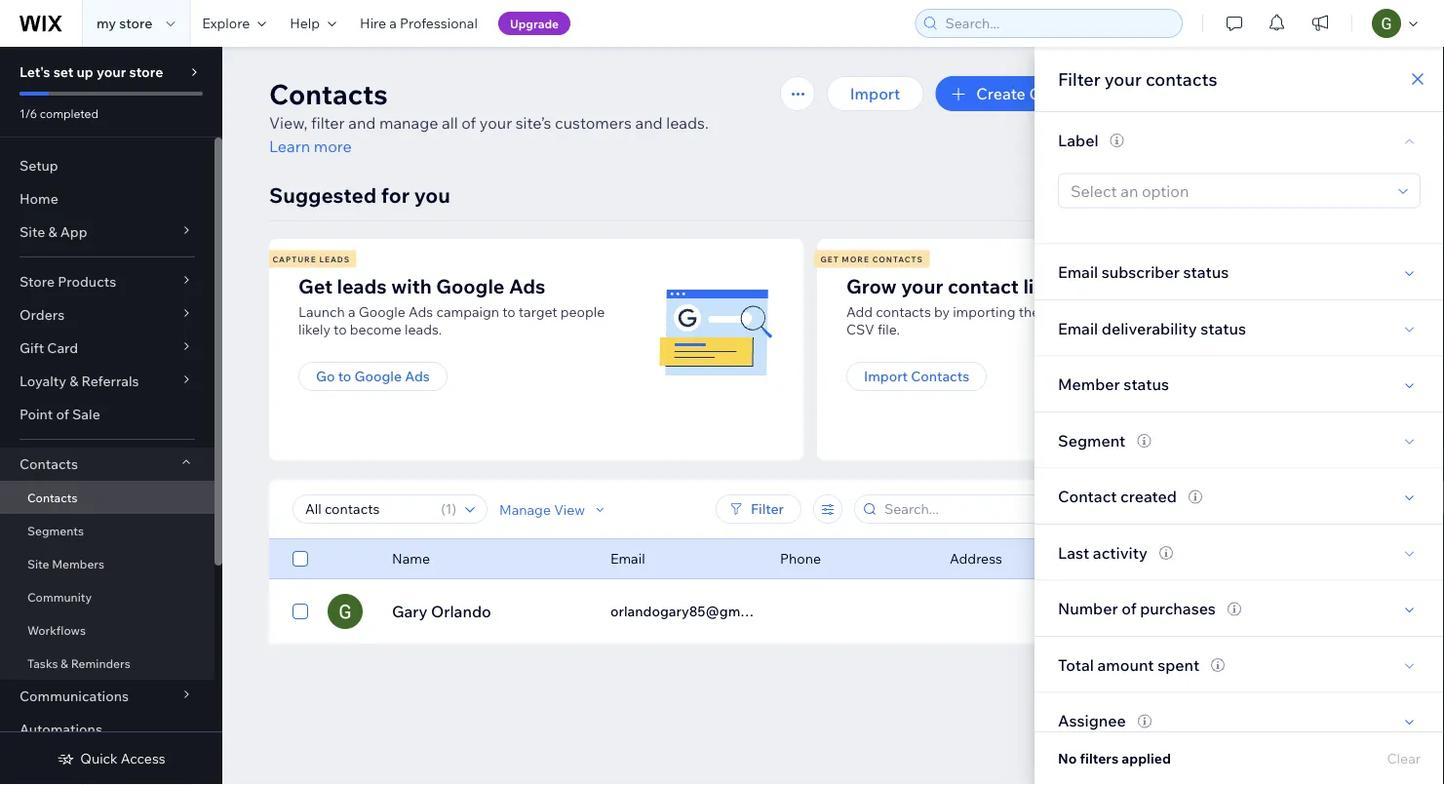 Task type: vqa. For each thing, say whether or not it's contained in the screenshot.
Workflows
yes



Task type: describe. For each thing, give the bounding box(es) containing it.
0 vertical spatial to
[[502, 303, 516, 320]]

app
[[60, 223, 87, 240]]

become
[[350, 321, 402, 338]]

contacts link
[[0, 481, 215, 514]]

setup
[[20, 157, 58, 174]]

contacts view, filter and manage all of your site's customers and leads. learn more
[[269, 77, 709, 156]]

your inside grow your contact list add contacts by importing them via gmail or a csv file.
[[901, 274, 944, 298]]

more
[[314, 137, 352, 156]]

last activity
[[1058, 543, 1148, 562]]

my store
[[97, 15, 152, 32]]

explore
[[202, 15, 250, 32]]

0 vertical spatial search... field
[[940, 10, 1176, 37]]

contacts button
[[0, 448, 215, 481]]

last
[[1058, 543, 1090, 562]]

store
[[20, 273, 55, 290]]

my
[[97, 15, 116, 32]]

point of sale
[[20, 406, 100, 423]]

by
[[934, 303, 950, 320]]

applied
[[1122, 750, 1171, 767]]

member status
[[1058, 374, 1169, 394]]

status for email subscriber status
[[1184, 262, 1229, 282]]

grow your contact list add contacts by importing them via gmail or a csv file.
[[847, 274, 1141, 338]]

email subscriber status
[[1058, 262, 1229, 282]]

help button
[[278, 0, 348, 47]]

activity
[[1093, 543, 1148, 562]]

loyalty & referrals
[[20, 373, 139, 390]]

workflows
[[27, 623, 86, 637]]

get leads with google ads launch a google ads campaign to target people likely to become leads.
[[298, 274, 605, 338]]

get more contacts
[[821, 254, 923, 264]]

orlando
[[431, 602, 491, 621]]

amount
[[1098, 655, 1154, 674]]

learn
[[269, 137, 310, 156]]

create contact
[[977, 84, 1088, 103]]

them
[[1019, 303, 1052, 320]]

1 vertical spatial view
[[976, 602, 1012, 621]]

view inside dropdown button
[[554, 501, 585, 518]]

workflows link
[[0, 613, 215, 647]]

1 vertical spatial to
[[334, 321, 347, 338]]

with
[[391, 274, 432, 298]]

site for site members
[[27, 556, 49, 571]]

number
[[1058, 599, 1118, 618]]

contact created
[[1058, 486, 1177, 506]]

customers
[[555, 113, 632, 133]]

1
[[445, 500, 452, 517]]

segments link
[[0, 514, 215, 547]]

1/6 completed
[[20, 106, 99, 120]]

let's set up your store
[[20, 63, 163, 80]]

of inside contacts view, filter and manage all of your site's customers and leads. learn more
[[462, 113, 476, 133]]

assignee
[[1058, 711, 1126, 730]]

gary
[[392, 602, 428, 621]]

import contacts button
[[847, 362, 987, 391]]

let's
[[20, 63, 50, 80]]

loyalty & referrals button
[[0, 365, 215, 398]]

quick access button
[[57, 750, 165, 768]]

1 vertical spatial search... field
[[879, 495, 1082, 523]]

site & app button
[[0, 216, 215, 249]]

sale
[[72, 406, 100, 423]]

created
[[1121, 486, 1177, 506]]

purchases
[[1140, 599, 1216, 618]]

gmail
[[1077, 303, 1114, 320]]

quick
[[80, 750, 118, 767]]

point of sale link
[[0, 398, 215, 431]]

of for number of purchases
[[1122, 599, 1137, 618]]

your right create contact on the top right
[[1105, 68, 1142, 90]]

automations
[[20, 721, 102, 738]]

0 vertical spatial ads
[[509, 274, 546, 298]]

suggested for you
[[269, 182, 450, 208]]

suggested
[[269, 182, 377, 208]]

( 1 )
[[441, 500, 456, 517]]

site & app
[[20, 223, 87, 240]]

csv
[[847, 321, 875, 338]]

professional
[[400, 15, 478, 32]]

& for tasks
[[61, 656, 68, 671]]

a inside get leads with google ads launch a google ads campaign to target people likely to become leads.
[[348, 303, 356, 320]]

filter for filter your contacts
[[1058, 68, 1101, 90]]

total amount spent
[[1058, 655, 1200, 674]]

to inside button
[[338, 368, 351, 385]]

0 vertical spatial contacts
[[1146, 68, 1218, 90]]

import for import
[[850, 84, 901, 103]]

site members
[[27, 556, 104, 571]]

community
[[27, 590, 92, 604]]

sidebar element
[[0, 47, 222, 785]]

1 vertical spatial ads
[[409, 303, 433, 320]]

communications button
[[0, 680, 215, 713]]

leads. inside contacts view, filter and manage all of your site's customers and leads. learn more
[[666, 113, 709, 133]]

Unsaved view field
[[299, 495, 435, 523]]

leads
[[319, 254, 350, 264]]

reminders
[[71, 656, 130, 671]]

contact
[[948, 274, 1019, 298]]

contacts inside popup button
[[20, 455, 78, 473]]

1 vertical spatial google
[[359, 303, 406, 320]]

manage
[[379, 113, 438, 133]]

completed
[[40, 106, 99, 120]]

target
[[519, 303, 557, 320]]

filter for filter
[[751, 500, 784, 517]]

get
[[298, 274, 333, 298]]

setup link
[[0, 149, 215, 182]]



Task type: locate. For each thing, give the bounding box(es) containing it.
orders button
[[0, 298, 215, 332]]

import contacts
[[864, 368, 970, 385]]

store inside sidebar element
[[129, 63, 163, 80]]

manage
[[499, 501, 551, 518]]

& right tasks
[[61, 656, 68, 671]]

& inside dropdown button
[[69, 373, 78, 390]]

store right my
[[119, 15, 152, 32]]

2 vertical spatial status
[[1124, 374, 1169, 394]]

1 vertical spatial contacts
[[876, 303, 931, 320]]

1 horizontal spatial view
[[976, 602, 1012, 621]]

0 horizontal spatial and
[[348, 113, 376, 133]]

view down the address
[[976, 602, 1012, 621]]

email for email deliverability status
[[1058, 318, 1098, 338]]

0 horizontal spatial &
[[48, 223, 57, 240]]

community link
[[0, 580, 215, 613]]

& inside dropdown button
[[48, 223, 57, 240]]

your right up
[[97, 63, 126, 80]]

1 horizontal spatial &
[[61, 656, 68, 671]]

0 vertical spatial &
[[48, 223, 57, 240]]

1 vertical spatial of
[[56, 406, 69, 423]]

store products
[[20, 273, 116, 290]]

2 horizontal spatial of
[[1122, 599, 1137, 618]]

address
[[950, 550, 1003, 567]]

member
[[1058, 374, 1120, 394]]

filters
[[1080, 750, 1119, 767]]

contacts down point of sale
[[20, 455, 78, 473]]

leads. inside get leads with google ads launch a google ads campaign to target people likely to become leads.
[[405, 321, 442, 338]]

via
[[1055, 303, 1074, 320]]

hire a professional
[[360, 15, 478, 32]]

ads down get leads with google ads launch a google ads campaign to target people likely to become leads.
[[405, 368, 430, 385]]

and right filter on the top left
[[348, 113, 376, 133]]

a down leads
[[348, 303, 356, 320]]

people
[[561, 303, 605, 320]]

number of purchases
[[1058, 599, 1216, 618]]

products
[[58, 273, 116, 290]]

0 vertical spatial of
[[462, 113, 476, 133]]

hire a professional link
[[348, 0, 489, 47]]

filter your contacts
[[1058, 68, 1218, 90]]

label
[[1058, 130, 1099, 149]]

status right deliverability
[[1201, 318, 1247, 338]]

more
[[842, 254, 870, 264]]

0 vertical spatial store
[[119, 15, 152, 32]]

filter up label on the right of page
[[1058, 68, 1101, 90]]

learn more button
[[269, 135, 352, 158]]

& for site
[[48, 223, 57, 240]]

quick access
[[80, 750, 165, 767]]

1 vertical spatial import
[[864, 368, 908, 385]]

capture
[[273, 254, 317, 264]]

of for point of sale
[[56, 406, 69, 423]]

segments
[[27, 523, 84, 538]]

list
[[1023, 274, 1052, 298]]

leads. right 'customers'
[[666, 113, 709, 133]]

gary orlando image
[[328, 594, 363, 629]]

gift
[[20, 339, 44, 356]]

help
[[290, 15, 320, 32]]

contacts inside button
[[911, 368, 970, 385]]

upgrade
[[510, 16, 559, 31]]

your up by
[[901, 274, 944, 298]]

manage view button
[[499, 501, 609, 518]]

1 vertical spatial email
[[1058, 318, 1098, 338]]

of right all
[[462, 113, 476, 133]]

Select an option field
[[1065, 174, 1393, 207]]

of inside sidebar element
[[56, 406, 69, 423]]

search... field up the address
[[879, 495, 1082, 523]]

or
[[1117, 303, 1130, 320]]

2 vertical spatial google
[[355, 368, 402, 385]]

2 vertical spatial email
[[611, 550, 645, 567]]

1 horizontal spatial a
[[389, 15, 397, 32]]

add
[[847, 303, 873, 320]]

go
[[316, 368, 335, 385]]

email right them
[[1058, 318, 1098, 338]]

0 horizontal spatial of
[[56, 406, 69, 423]]

1 horizontal spatial of
[[462, 113, 476, 133]]

orlandogary85@gmail.com
[[611, 603, 786, 620]]

google up become
[[359, 303, 406, 320]]

site for site & app
[[20, 223, 45, 240]]

1 vertical spatial status
[[1201, 318, 1247, 338]]

Search... field
[[940, 10, 1176, 37], [879, 495, 1082, 523]]

site down home
[[20, 223, 45, 240]]

store products button
[[0, 265, 215, 298]]

contacts down by
[[911, 368, 970, 385]]

a right hire
[[389, 15, 397, 32]]

google down become
[[355, 368, 402, 385]]

spent
[[1158, 655, 1200, 674]]

a right or
[[1133, 303, 1141, 320]]

tasks & reminders link
[[0, 647, 215, 680]]

0 vertical spatial status
[[1184, 262, 1229, 282]]

google up campaign
[[436, 274, 505, 298]]

0 vertical spatial leads.
[[666, 113, 709, 133]]

& left app
[[48, 223, 57, 240]]

gary orlando
[[392, 602, 491, 621]]

no
[[1058, 750, 1077, 767]]

get
[[821, 254, 839, 264]]

all
[[442, 113, 458, 133]]

gift card button
[[0, 332, 215, 365]]

status right subscriber at the right of page
[[1184, 262, 1229, 282]]

2 and from the left
[[635, 113, 663, 133]]

phone
[[780, 550, 821, 567]]

ads inside button
[[405, 368, 430, 385]]

0 horizontal spatial view
[[554, 501, 585, 518]]

2 horizontal spatial a
[[1133, 303, 1141, 320]]

upgrade button
[[498, 12, 571, 35]]

of left sale
[[56, 406, 69, 423]]

0 horizontal spatial leads.
[[405, 321, 442, 338]]

a inside grow your contact list add contacts by importing them via gmail or a csv file.
[[1133, 303, 1141, 320]]

point
[[20, 406, 53, 423]]

2 horizontal spatial &
[[69, 373, 78, 390]]

filter button
[[716, 494, 802, 524]]

0 vertical spatial filter
[[1058, 68, 1101, 90]]

0 vertical spatial view
[[554, 501, 585, 518]]

list containing get leads with google ads
[[266, 239, 1360, 460]]

1 and from the left
[[348, 113, 376, 133]]

card
[[47, 339, 78, 356]]

1 horizontal spatial leads.
[[666, 113, 709, 133]]

up
[[77, 63, 93, 80]]

& for loyalty
[[69, 373, 78, 390]]

likely
[[298, 321, 331, 338]]

1 horizontal spatial filter
[[1058, 68, 1101, 90]]

1 horizontal spatial and
[[635, 113, 663, 133]]

import button
[[827, 76, 924, 111]]

2 vertical spatial to
[[338, 368, 351, 385]]

of right number
[[1122, 599, 1137, 618]]

1 vertical spatial contact
[[1058, 486, 1117, 506]]

contact down 'segment'
[[1058, 486, 1117, 506]]

you
[[414, 182, 450, 208]]

store down my store
[[129, 63, 163, 80]]

deliverability
[[1102, 318, 1197, 338]]

leads. down with
[[405, 321, 442, 338]]

orders
[[20, 306, 65, 323]]

0 vertical spatial email
[[1058, 262, 1098, 282]]

0 vertical spatial google
[[436, 274, 505, 298]]

loyalty
[[20, 373, 66, 390]]

0 vertical spatial site
[[20, 223, 45, 240]]

view,
[[269, 113, 308, 133]]

ads down with
[[409, 303, 433, 320]]

email up via
[[1058, 262, 1098, 282]]

segment
[[1058, 430, 1126, 450]]

filter up phone
[[751, 500, 784, 517]]

1/6
[[20, 106, 37, 120]]

and right 'customers'
[[635, 113, 663, 133]]

0 vertical spatial import
[[850, 84, 901, 103]]

None checkbox
[[293, 547, 308, 571], [293, 600, 308, 623], [293, 547, 308, 571], [293, 600, 308, 623]]

2 vertical spatial &
[[61, 656, 68, 671]]

1 vertical spatial leads.
[[405, 321, 442, 338]]

1 vertical spatial site
[[27, 556, 49, 571]]

view right manage
[[554, 501, 585, 518]]

contacts inside contacts view, filter and manage all of your site's customers and leads. learn more
[[269, 77, 388, 111]]

0 vertical spatial contact
[[1029, 84, 1088, 103]]

name
[[392, 550, 430, 567]]

referrals
[[81, 373, 139, 390]]

ads up "target"
[[509, 274, 546, 298]]

2 vertical spatial ads
[[405, 368, 430, 385]]

status for email deliverability status
[[1201, 318, 1247, 338]]

1 vertical spatial filter
[[751, 500, 784, 517]]

create
[[977, 84, 1026, 103]]

1 vertical spatial store
[[129, 63, 163, 80]]

to left "target"
[[502, 303, 516, 320]]

site inside dropdown button
[[20, 223, 45, 240]]

view
[[554, 501, 585, 518], [976, 602, 1012, 621]]

ads
[[509, 274, 546, 298], [409, 303, 433, 320], [405, 368, 430, 385]]

status down deliverability
[[1124, 374, 1169, 394]]

email up the "orlandogary85@gmail.com"
[[611, 550, 645, 567]]

import for import contacts
[[864, 368, 908, 385]]

email for email subscriber status
[[1058, 262, 1098, 282]]

1 vertical spatial &
[[69, 373, 78, 390]]

create contact button
[[936, 76, 1112, 111]]

0 horizontal spatial filter
[[751, 500, 784, 517]]

2 vertical spatial of
[[1122, 599, 1137, 618]]

contacts inside grow your contact list add contacts by importing them via gmail or a csv file.
[[876, 303, 931, 320]]

contacts up filter on the top left
[[269, 77, 388, 111]]

contacts up "segments"
[[27, 490, 77, 505]]

your left site's in the left of the page
[[480, 113, 512, 133]]

gift card
[[20, 339, 78, 356]]

1 horizontal spatial contacts
[[1146, 68, 1218, 90]]

google inside go to google ads button
[[355, 368, 402, 385]]

google
[[436, 274, 505, 298], [359, 303, 406, 320], [355, 368, 402, 385]]

list
[[266, 239, 1360, 460]]

search... field up create contact on the top right
[[940, 10, 1176, 37]]

0 horizontal spatial contacts
[[876, 303, 931, 320]]

leads
[[337, 274, 387, 298]]

0 horizontal spatial a
[[348, 303, 356, 320]]

site members link
[[0, 547, 215, 580]]

(
[[441, 500, 445, 517]]

capture leads
[[273, 254, 350, 264]]

& right loyalty
[[69, 373, 78, 390]]

contact inside button
[[1029, 84, 1088, 103]]

to down launch
[[334, 321, 347, 338]]

home
[[20, 190, 58, 207]]

tasks
[[27, 656, 58, 671]]

set
[[53, 63, 74, 80]]

filter inside button
[[751, 500, 784, 517]]

contact
[[1029, 84, 1088, 103], [1058, 486, 1117, 506]]

your inside sidebar element
[[97, 63, 126, 80]]

manage view
[[499, 501, 585, 518]]

communications
[[20, 688, 129, 705]]

to right the 'go'
[[338, 368, 351, 385]]

your inside contacts view, filter and manage all of your site's customers and leads. learn more
[[480, 113, 512, 133]]

contact up label on the right of page
[[1029, 84, 1088, 103]]

site down "segments"
[[27, 556, 49, 571]]



